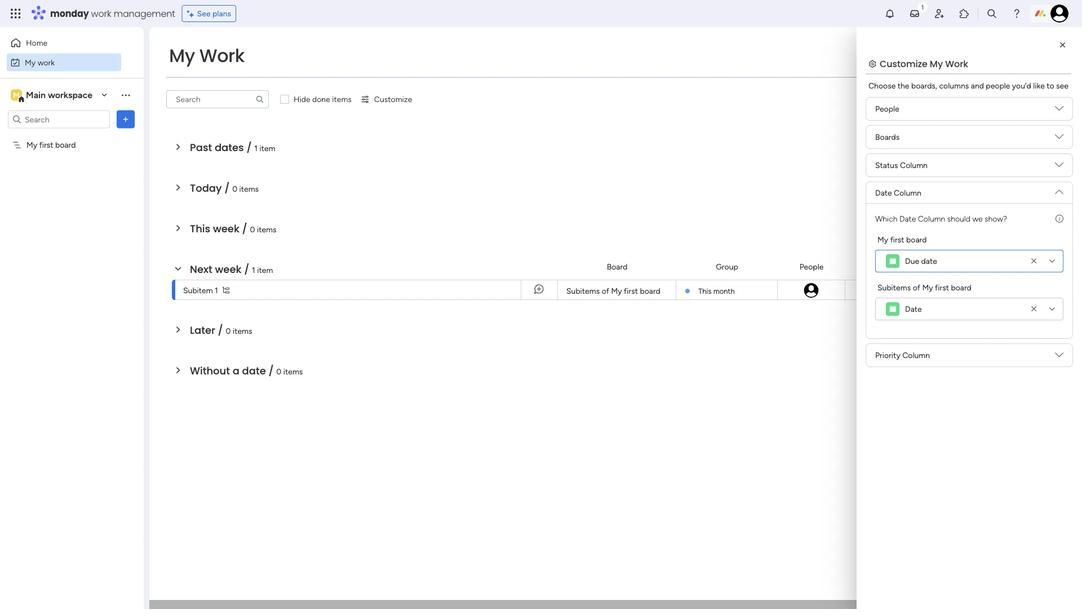 Task type: describe. For each thing, give the bounding box(es) containing it.
column for date column
[[895, 188, 922, 197]]

today / 0 items
[[190, 181, 259, 195]]

my first board inside group
[[878, 235, 927, 244]]

customize my work
[[880, 57, 969, 70]]

hide done items
[[294, 94, 352, 104]]

subitems of my first board for subitems of my first board link
[[567, 286, 661, 296]]

status column
[[876, 160, 928, 170]]

work for my
[[38, 58, 55, 67]]

main content containing past dates /
[[149, 27, 1083, 609]]

column for priority column
[[903, 351, 931, 360]]

subitems of my first board heading
[[878, 281, 972, 293]]

my first board heading
[[878, 233, 927, 245]]

my first board list box
[[0, 133, 144, 307]]

/ down "this week / 0 items"
[[244, 262, 250, 276]]

john smith image
[[803, 282, 820, 299]]

without a date / 0 items
[[190, 363, 303, 378]]

date right which
[[900, 214, 917, 223]]

dapulse dropdown down arrow image for status column
[[1056, 161, 1064, 173]]

week for next
[[215, 262, 242, 276]]

v2 info image
[[1056, 213, 1064, 224]]

later
[[190, 323, 215, 337]]

month
[[714, 287, 735, 296]]

dapulse dropdown down arrow image for boards
[[1056, 133, 1064, 145]]

/ up next week / 1 item at top left
[[242, 221, 248, 236]]

like
[[1034, 81, 1046, 91]]

next week / 1 item
[[190, 262, 273, 276]]

next
[[190, 262, 212, 276]]

a
[[233, 363, 240, 378]]

management
[[114, 7, 175, 20]]

working
[[941, 286, 970, 295]]

my inside group
[[878, 235, 889, 244]]

john smith image
[[1051, 5, 1069, 23]]

date inside the subitems of my first board group
[[906, 304, 923, 314]]

my work
[[169, 43, 245, 68]]

working on it
[[941, 286, 988, 295]]

0 inside without a date / 0 items
[[277, 367, 282, 376]]

priority column
[[876, 351, 931, 360]]

date column
[[876, 188, 922, 197]]

monday
[[50, 7, 89, 20]]

board inside group
[[952, 283, 972, 292]]

m
[[13, 90, 20, 100]]

see plans button
[[182, 5, 236, 22]]

which
[[876, 214, 898, 223]]

first inside subitems of my first board heading
[[936, 283, 950, 292]]

workspace selection element
[[11, 88, 94, 103]]

select product image
[[10, 8, 21, 19]]

to
[[1047, 81, 1055, 91]]

0 horizontal spatial date
[[242, 363, 266, 378]]

subitems for the subitems of my first board group
[[878, 283, 912, 292]]

choose the boards, columns and people you'd like to see
[[869, 81, 1069, 91]]

due
[[906, 256, 920, 266]]

my down see plans button
[[169, 43, 195, 68]]

/ right today
[[225, 181, 230, 195]]

my work
[[25, 58, 55, 67]]

subitems of my first board for the subitems of my first board group
[[878, 283, 972, 292]]

main workspace
[[26, 90, 92, 100]]

on
[[972, 286, 981, 295]]

1 for past dates /
[[255, 143, 258, 153]]

this for week
[[190, 221, 210, 236]]

/ right later
[[218, 323, 223, 337]]

this for month
[[699, 287, 712, 296]]

date inside my first board group
[[922, 256, 938, 266]]

my first board inside list box
[[27, 140, 76, 150]]

column for status column
[[901, 160, 928, 170]]

customize button
[[356, 90, 417, 108]]

you'd
[[1013, 81, 1032, 91]]

dapulse dropdown down arrow image for people
[[1056, 104, 1064, 117]]

group
[[716, 262, 739, 272]]

apps image
[[959, 8, 971, 19]]

boards
[[876, 132, 900, 142]]

subitem 1
[[183, 285, 218, 295]]

search everything image
[[987, 8, 998, 19]]

search image
[[255, 95, 265, 104]]

my inside group
[[923, 283, 934, 292]]

see
[[197, 9, 211, 18]]

subitems of my first board group
[[876, 281, 1064, 320]]

which date column should we show?
[[876, 214, 1008, 223]]

notifications image
[[885, 8, 896, 19]]

show?
[[985, 214, 1008, 223]]

customize for customize my work
[[880, 57, 928, 70]]

main
[[26, 90, 46, 100]]



Task type: vqa. For each thing, say whether or not it's contained in the screenshot.
Learn to the top
no



Task type: locate. For each thing, give the bounding box(es) containing it.
priority for priority column
[[876, 351, 901, 360]]

without
[[190, 363, 230, 378]]

subitems of my first board down "due date"
[[878, 283, 972, 292]]

people down choose
[[876, 104, 900, 114]]

0 inside later / 0 items
[[226, 326, 231, 336]]

customize inside 'button'
[[374, 94, 412, 104]]

subitems of my first board
[[878, 283, 972, 292], [567, 286, 661, 296]]

board
[[607, 262, 628, 272]]

1 vertical spatial people
[[800, 262, 824, 272]]

1 dapulse dropdown down arrow image from the top
[[1056, 104, 1064, 117]]

nov 23
[[875, 285, 899, 294]]

0 right 'a' at the bottom
[[277, 367, 282, 376]]

my down the board at the right top
[[612, 286, 622, 296]]

0 vertical spatial people
[[876, 104, 900, 114]]

date right due
[[922, 256, 938, 266]]

1 horizontal spatial work
[[91, 7, 111, 20]]

of down the board at the right top
[[602, 286, 610, 296]]

week for this
[[213, 221, 240, 236]]

1 inside next week / 1 item
[[252, 265, 255, 275]]

items inside today / 0 items
[[239, 184, 259, 193]]

item for next week /
[[257, 265, 273, 275]]

2 dapulse dropdown down arrow image from the top
[[1056, 133, 1064, 145]]

main content
[[149, 27, 1083, 609]]

0 vertical spatial work
[[91, 7, 111, 20]]

1 image
[[918, 1, 928, 13]]

option
[[0, 135, 144, 137]]

0 vertical spatial customize
[[880, 57, 928, 70]]

my up boards,
[[931, 57, 944, 70]]

items
[[332, 94, 352, 104], [239, 184, 259, 193], [257, 224, 277, 234], [233, 326, 252, 336], [284, 367, 303, 376]]

1 vertical spatial customize
[[374, 94, 412, 104]]

0 horizontal spatial status
[[876, 160, 899, 170]]

/
[[247, 140, 252, 155], [225, 181, 230, 195], [242, 221, 248, 236], [244, 262, 250, 276], [218, 323, 223, 337], [269, 363, 274, 378]]

dates
[[215, 140, 244, 155]]

today
[[190, 181, 222, 195]]

my down the search in workspace field
[[27, 140, 37, 150]]

0 vertical spatial my first board
[[27, 140, 76, 150]]

0 horizontal spatial customize
[[374, 94, 412, 104]]

first down which
[[891, 235, 905, 244]]

hide
[[294, 94, 311, 104]]

week up v2 subitems open image
[[215, 262, 242, 276]]

options image
[[120, 114, 131, 125]]

0 right later
[[226, 326, 231, 336]]

first inside subitems of my first board link
[[624, 286, 638, 296]]

column
[[901, 160, 928, 170], [895, 188, 922, 197], [919, 214, 946, 223], [903, 351, 931, 360]]

0 vertical spatial status
[[876, 160, 899, 170]]

0 inside today / 0 items
[[232, 184, 238, 193]]

workspace image
[[11, 89, 22, 101]]

item inside past dates / 1 item
[[260, 143, 276, 153]]

customize
[[880, 57, 928, 70], [374, 94, 412, 104]]

nov
[[875, 285, 889, 294]]

item down "this week / 0 items"
[[257, 265, 273, 275]]

this up next
[[190, 221, 210, 236]]

my first board down the search in workspace field
[[27, 140, 76, 150]]

of right 23
[[913, 283, 921, 292]]

board inside group
[[907, 235, 927, 244]]

monday work management
[[50, 7, 175, 20]]

1 vertical spatial item
[[257, 265, 273, 275]]

1 for next week /
[[252, 265, 255, 275]]

1 down "this week / 0 items"
[[252, 265, 255, 275]]

and
[[972, 81, 985, 91]]

item inside next week / 1 item
[[257, 265, 273, 275]]

5 dapulse dropdown down arrow image from the top
[[1056, 351, 1064, 363]]

help image
[[1012, 8, 1023, 19]]

date down subitems of my first board heading
[[906, 304, 923, 314]]

1 left v2 subitems open image
[[215, 285, 218, 295]]

dapulse dropdown down arrow image for date column
[[1056, 183, 1064, 196]]

my down which
[[878, 235, 889, 244]]

see
[[1057, 81, 1069, 91]]

work up columns
[[946, 57, 969, 70]]

this left month
[[699, 287, 712, 296]]

workspace
[[48, 90, 92, 100]]

work
[[199, 43, 245, 68], [946, 57, 969, 70]]

0 horizontal spatial subitems of my first board
[[567, 286, 661, 296]]

my down "due date"
[[923, 283, 934, 292]]

my
[[169, 43, 195, 68], [931, 57, 944, 70], [25, 58, 36, 67], [27, 140, 37, 150], [878, 235, 889, 244], [923, 283, 934, 292], [612, 286, 622, 296]]

due date
[[906, 256, 938, 266]]

subitem
[[183, 285, 213, 295]]

1 inside past dates / 1 item
[[255, 143, 258, 153]]

my first board up due
[[878, 235, 927, 244]]

date up the nov 23
[[877, 262, 894, 272]]

0 horizontal spatial work
[[199, 43, 245, 68]]

1 horizontal spatial my first board
[[878, 235, 927, 244]]

status down boards
[[876, 160, 899, 170]]

v2 subitems open image
[[223, 287, 229, 294]]

1 horizontal spatial subitems of my first board
[[878, 283, 972, 292]]

0 horizontal spatial of
[[602, 286, 610, 296]]

items inside "this week / 0 items"
[[257, 224, 277, 234]]

work inside main content
[[946, 57, 969, 70]]

4 dapulse dropdown down arrow image from the top
[[1056, 183, 1064, 196]]

date up which
[[876, 188, 893, 197]]

this week / 0 items
[[190, 221, 277, 236]]

subitems of my first board inside the subitems of my first board group
[[878, 283, 972, 292]]

1 vertical spatial week
[[215, 262, 242, 276]]

0 right today
[[232, 184, 238, 193]]

Search in workspace field
[[24, 113, 94, 126]]

subitems for subitems of my first board link
[[567, 286, 600, 296]]

dapulse dropdown down arrow image
[[1056, 104, 1064, 117], [1056, 133, 1064, 145], [1056, 161, 1064, 173], [1056, 183, 1064, 196], [1056, 351, 1064, 363]]

work inside my work button
[[38, 58, 55, 67]]

of for the subitems of my first board group
[[913, 283, 921, 292]]

priority for priority
[[1031, 262, 1056, 272]]

Filter dashboard by text search field
[[166, 90, 269, 108]]

item for past dates /
[[260, 143, 276, 153]]

my first board
[[27, 140, 76, 150], [878, 235, 927, 244]]

subitems of my first board link
[[565, 280, 669, 301]]

this month
[[699, 287, 735, 296]]

this
[[190, 221, 210, 236], [699, 287, 712, 296]]

my first board group
[[876, 233, 1064, 272]]

1 vertical spatial priority
[[876, 351, 901, 360]]

work right monday
[[91, 7, 111, 20]]

first down "due date"
[[936, 283, 950, 292]]

23
[[891, 285, 899, 294]]

0 horizontal spatial work
[[38, 58, 55, 67]]

invite members image
[[935, 8, 946, 19]]

my down 'home' in the left of the page
[[25, 58, 36, 67]]

0 horizontal spatial subitems
[[567, 286, 600, 296]]

of
[[913, 283, 921, 292], [602, 286, 610, 296]]

work
[[91, 7, 111, 20], [38, 58, 55, 67]]

items inside later / 0 items
[[233, 326, 252, 336]]

0 horizontal spatial people
[[800, 262, 824, 272]]

board
[[55, 140, 76, 150], [907, 235, 927, 244], [952, 283, 972, 292], [640, 286, 661, 296]]

1 vertical spatial date
[[242, 363, 266, 378]]

1 vertical spatial my first board
[[878, 235, 927, 244]]

board inside list box
[[55, 140, 76, 150]]

1 horizontal spatial of
[[913, 283, 921, 292]]

week down today / 0 items
[[213, 221, 240, 236]]

subitems of my first board inside subitems of my first board link
[[567, 286, 661, 296]]

work down plans
[[199, 43, 245, 68]]

1 vertical spatial this
[[699, 287, 712, 296]]

people up john smith image
[[800, 262, 824, 272]]

1 horizontal spatial status
[[953, 262, 976, 272]]

1 vertical spatial status
[[953, 262, 976, 272]]

1 horizontal spatial this
[[699, 287, 712, 296]]

work down 'home' in the left of the page
[[38, 58, 55, 67]]

people
[[987, 81, 1011, 91]]

0 up next week / 1 item at top left
[[250, 224, 255, 234]]

past dates / 1 item
[[190, 140, 276, 155]]

None search field
[[166, 90, 269, 108]]

0 vertical spatial week
[[213, 221, 240, 236]]

should
[[948, 214, 971, 223]]

/ right dates at left
[[247, 140, 252, 155]]

1 vertical spatial work
[[38, 58, 55, 67]]

plans
[[213, 9, 231, 18]]

1 horizontal spatial date
[[922, 256, 938, 266]]

home
[[26, 38, 47, 48]]

choose
[[869, 81, 896, 91]]

later / 0 items
[[190, 323, 252, 337]]

done
[[312, 94, 330, 104]]

status up working on it
[[953, 262, 976, 272]]

1 right dates at left
[[255, 143, 258, 153]]

status for status
[[953, 262, 976, 272]]

first down the board at the right top
[[624, 286, 638, 296]]

0 vertical spatial item
[[260, 143, 276, 153]]

first inside the "my first board" heading
[[891, 235, 905, 244]]

0 horizontal spatial this
[[190, 221, 210, 236]]

date
[[876, 188, 893, 197], [900, 214, 917, 223], [877, 262, 894, 272], [906, 304, 923, 314]]

status for status column
[[876, 160, 899, 170]]

boards,
[[912, 81, 938, 91]]

1 horizontal spatial priority
[[1031, 262, 1056, 272]]

see plans
[[197, 9, 231, 18]]

columns
[[940, 81, 970, 91]]

0 vertical spatial this
[[190, 221, 210, 236]]

first
[[39, 140, 53, 150], [891, 235, 905, 244], [936, 283, 950, 292], [624, 286, 638, 296]]

0 horizontal spatial my first board
[[27, 140, 76, 150]]

item
[[260, 143, 276, 153], [257, 265, 273, 275]]

subitems inside heading
[[878, 283, 912, 292]]

0 vertical spatial 1
[[255, 143, 258, 153]]

week
[[213, 221, 240, 236], [215, 262, 242, 276]]

my inside button
[[25, 58, 36, 67]]

customize for customize
[[374, 94, 412, 104]]

subitems
[[878, 283, 912, 292], [567, 286, 600, 296]]

my inside list box
[[27, 140, 37, 150]]

status
[[876, 160, 899, 170], [953, 262, 976, 272]]

my work button
[[7, 53, 121, 71]]

0 vertical spatial date
[[922, 256, 938, 266]]

the
[[898, 81, 910, 91]]

/ right 'a' at the bottom
[[269, 363, 274, 378]]

first inside my first board list box
[[39, 140, 53, 150]]

first down the search in workspace field
[[39, 140, 53, 150]]

1 horizontal spatial people
[[876, 104, 900, 114]]

date
[[922, 256, 938, 266], [242, 363, 266, 378]]

inbox image
[[910, 8, 921, 19]]

of inside heading
[[913, 283, 921, 292]]

1 horizontal spatial subitems
[[878, 283, 912, 292]]

1 vertical spatial 1
[[252, 265, 255, 275]]

we
[[973, 214, 983, 223]]

subitems of my first board down the board at the right top
[[567, 286, 661, 296]]

home button
[[7, 34, 121, 52]]

1 horizontal spatial work
[[946, 57, 969, 70]]

people
[[876, 104, 900, 114], [800, 262, 824, 272]]

0 horizontal spatial priority
[[876, 351, 901, 360]]

work for monday
[[91, 7, 111, 20]]

0 inside "this week / 0 items"
[[250, 224, 255, 234]]

dapulse dropdown down arrow image for priority column
[[1056, 351, 1064, 363]]

workspace options image
[[120, 89, 131, 101]]

priority
[[1031, 262, 1056, 272], [876, 351, 901, 360]]

2 vertical spatial 1
[[215, 285, 218, 295]]

past
[[190, 140, 212, 155]]

items inside without a date / 0 items
[[284, 367, 303, 376]]

date right 'a' at the bottom
[[242, 363, 266, 378]]

3 dapulse dropdown down arrow image from the top
[[1056, 161, 1064, 173]]

of for subitems of my first board link
[[602, 286, 610, 296]]

0 vertical spatial priority
[[1031, 262, 1056, 272]]

1
[[255, 143, 258, 153], [252, 265, 255, 275], [215, 285, 218, 295]]

item right dates at left
[[260, 143, 276, 153]]

1 horizontal spatial customize
[[880, 57, 928, 70]]

it
[[983, 286, 988, 295]]

0
[[232, 184, 238, 193], [250, 224, 255, 234], [226, 326, 231, 336], [277, 367, 282, 376]]



